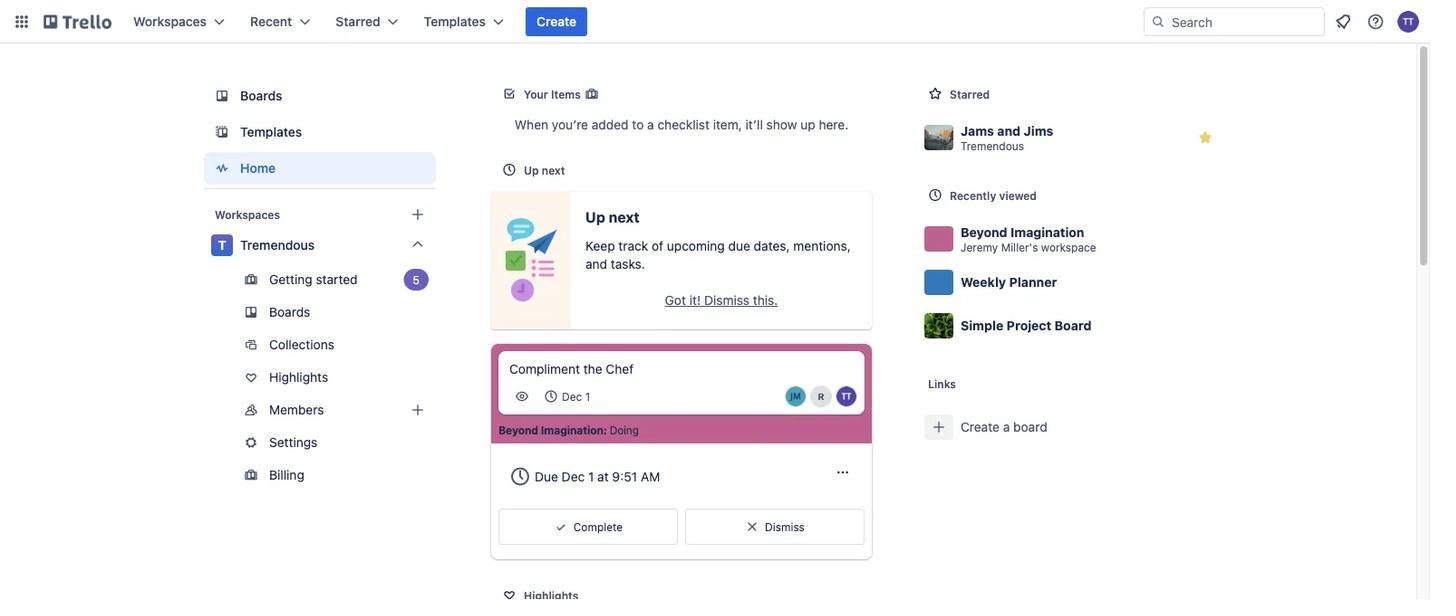 Task type: locate. For each thing, give the bounding box(es) containing it.
settings
[[269, 436, 318, 450]]

up up keep
[[586, 209, 605, 226]]

0 vertical spatial dismiss
[[704, 293, 750, 308]]

0 horizontal spatial dismiss
[[704, 293, 750, 308]]

primary element
[[0, 0, 1430, 44]]

links
[[928, 378, 956, 391]]

create up your items
[[537, 14, 577, 29]]

item,
[[713, 117, 742, 132]]

boards down getting
[[269, 305, 310, 320]]

simple
[[961, 319, 1004, 334]]

simple project board link
[[917, 305, 1227, 348]]

1 vertical spatial templates
[[240, 125, 302, 140]]

search image
[[1151, 15, 1166, 29]]

2 boards link from the top
[[204, 298, 436, 327]]

template board image
[[211, 121, 233, 143]]

0 vertical spatial next
[[542, 164, 565, 177]]

tremendous down the jams
[[961, 140, 1024, 153]]

workspaces
[[133, 14, 207, 29], [215, 208, 280, 221]]

add image
[[407, 400, 429, 421]]

next down you're
[[542, 164, 565, 177]]

tremendous
[[961, 140, 1024, 153], [240, 238, 315, 253]]

tremendous up getting
[[240, 238, 315, 253]]

0 horizontal spatial beyond
[[499, 424, 538, 437]]

of
[[652, 239, 664, 254]]

1 horizontal spatial tremendous
[[961, 140, 1024, 153]]

your items
[[524, 88, 581, 101]]

board image
[[211, 85, 233, 107]]

compliment the chef
[[509, 362, 634, 377]]

beyond up jeremy
[[961, 225, 1008, 240]]

the
[[583, 362, 602, 377]]

1 horizontal spatial beyond
[[961, 225, 1008, 240]]

complete
[[574, 521, 623, 534]]

1 vertical spatial workspaces
[[215, 208, 280, 221]]

dismiss
[[704, 293, 750, 308], [765, 521, 805, 534]]

0 vertical spatial dec
[[562, 391, 582, 403]]

starred right the recent dropdown button
[[336, 14, 380, 29]]

1 left at
[[588, 469, 594, 484]]

chef
[[606, 362, 634, 377]]

jims
[[1024, 123, 1054, 138]]

1 horizontal spatial next
[[609, 209, 640, 226]]

checklist
[[658, 117, 710, 132]]

recent
[[250, 14, 292, 29]]

jeremy
[[961, 242, 998, 254]]

1 horizontal spatial imagination
[[1011, 225, 1085, 240]]

beyond for beyond imagination : doing
[[499, 424, 538, 437]]

create inside create button
[[537, 14, 577, 29]]

1 vertical spatial dismiss
[[765, 521, 805, 534]]

0 horizontal spatial workspaces
[[133, 14, 207, 29]]

imagination up workspace
[[1011, 225, 1085, 240]]

1 vertical spatial a
[[1003, 420, 1010, 435]]

beyond inside beyond imagination jeremy miller's workspace
[[961, 225, 1008, 240]]

forward image
[[432, 269, 454, 291]]

templates button
[[413, 7, 515, 36]]

boards link up collections link
[[204, 298, 436, 327]]

jams
[[961, 123, 994, 138]]

templates up home
[[240, 125, 302, 140]]

dates,
[[754, 239, 790, 254]]

1 horizontal spatial templates
[[424, 14, 486, 29]]

1 vertical spatial dec
[[562, 469, 585, 484]]

1 vertical spatial up next
[[586, 209, 640, 226]]

0 vertical spatial workspaces
[[133, 14, 207, 29]]

create for create
[[537, 14, 577, 29]]

a
[[647, 117, 654, 132], [1003, 420, 1010, 435]]

1 boards link from the top
[[204, 80, 436, 112]]

starred up the jams
[[950, 88, 990, 101]]

1 vertical spatial beyond
[[499, 424, 538, 437]]

1 vertical spatial boards link
[[204, 298, 436, 327]]

board
[[1055, 319, 1092, 334]]

create inside create a board button
[[961, 420, 1000, 435]]

0 horizontal spatial next
[[542, 164, 565, 177]]

settings link
[[204, 429, 436, 458]]

imagination inside beyond imagination jeremy miller's workspace
[[1011, 225, 1085, 240]]

doing
[[610, 424, 639, 437]]

0 vertical spatial up next
[[524, 164, 565, 177]]

getting started
[[269, 272, 358, 287]]

up next up keep
[[586, 209, 640, 226]]

and down keep
[[586, 257, 607, 272]]

0 vertical spatial beyond
[[961, 225, 1008, 240]]

next up "track"
[[609, 209, 640, 226]]

dec down compliment the chef
[[562, 391, 582, 403]]

0 vertical spatial templates
[[424, 14, 486, 29]]

a right to
[[647, 117, 654, 132]]

r
[[818, 392, 824, 402]]

mentions,
[[793, 239, 851, 254]]

and inside jams and jims tremendous
[[997, 123, 1021, 138]]

1 vertical spatial starred
[[950, 88, 990, 101]]

create
[[537, 14, 577, 29], [961, 420, 1000, 435]]

project
[[1007, 319, 1052, 334]]

beyond up the due
[[499, 424, 538, 437]]

when
[[515, 117, 548, 132]]

1 vertical spatial up
[[586, 209, 605, 226]]

1 horizontal spatial up next
[[586, 209, 640, 226]]

1 vertical spatial tremendous
[[240, 238, 315, 253]]

imagination for beyond imagination : doing
[[541, 424, 603, 437]]

0 horizontal spatial create
[[537, 14, 577, 29]]

complete button
[[499, 509, 678, 546]]

starred
[[336, 14, 380, 29], [950, 88, 990, 101]]

1 vertical spatial imagination
[[541, 424, 603, 437]]

1 vertical spatial and
[[586, 257, 607, 272]]

imagination
[[1011, 225, 1085, 240], [541, 424, 603, 437]]

dismiss button
[[685, 509, 865, 546]]

0 horizontal spatial and
[[586, 257, 607, 272]]

got it! dismiss this.
[[665, 293, 778, 308]]

billing link
[[204, 461, 436, 490]]

keep
[[586, 239, 615, 254]]

boards link
[[204, 80, 436, 112], [204, 298, 436, 327]]

boards
[[240, 88, 282, 103], [269, 305, 310, 320]]

0 vertical spatial boards link
[[204, 80, 436, 112]]

up next down when
[[524, 164, 565, 177]]

starred inside dropdown button
[[336, 14, 380, 29]]

dec right the due
[[562, 469, 585, 484]]

0 horizontal spatial up
[[524, 164, 539, 177]]

boards link up templates link
[[204, 80, 436, 112]]

jams and jims tremendous
[[961, 123, 1054, 153]]

1 horizontal spatial dismiss
[[765, 521, 805, 534]]

compliment
[[509, 362, 580, 377]]

started
[[316, 272, 358, 287]]

0 vertical spatial starred
[[336, 14, 380, 29]]

next
[[542, 164, 565, 177], [609, 209, 640, 226]]

create a board
[[961, 420, 1048, 435]]

0 vertical spatial and
[[997, 123, 1021, 138]]

it!
[[690, 293, 701, 308]]

templates inside dropdown button
[[424, 14, 486, 29]]

beyond
[[961, 225, 1008, 240], [499, 424, 538, 437]]

boards right board icon
[[240, 88, 282, 103]]

0 horizontal spatial starred
[[336, 14, 380, 29]]

home image
[[211, 158, 233, 179]]

and left jims
[[997, 123, 1021, 138]]

getting
[[269, 272, 312, 287]]

your
[[524, 88, 548, 101]]

switch to… image
[[13, 13, 31, 31]]

0 vertical spatial tremendous
[[961, 140, 1024, 153]]

1 down the
[[585, 391, 590, 403]]

0 vertical spatial a
[[647, 117, 654, 132]]

templates right starred dropdown button
[[424, 14, 486, 29]]

1 horizontal spatial a
[[1003, 420, 1010, 435]]

dec
[[562, 391, 582, 403], [562, 469, 585, 484]]

members
[[269, 403, 324, 418]]

1 vertical spatial boards
[[269, 305, 310, 320]]

track
[[619, 239, 648, 254]]

a left board
[[1003, 420, 1010, 435]]

up next
[[524, 164, 565, 177], [586, 209, 640, 226]]

up down when
[[524, 164, 539, 177]]

5
[[413, 274, 420, 286]]

imagination down dec 1
[[541, 424, 603, 437]]

dismiss inside dismiss button
[[765, 521, 805, 534]]

added
[[592, 117, 629, 132]]

1
[[585, 391, 590, 403], [588, 469, 594, 484]]

0 vertical spatial up
[[524, 164, 539, 177]]

planner
[[1009, 275, 1057, 290]]

1 horizontal spatial and
[[997, 123, 1021, 138]]

back to home image
[[44, 7, 111, 36]]

templates
[[424, 14, 486, 29], [240, 125, 302, 140]]

due dec 1 at 9:51 am
[[535, 469, 660, 484]]

1 horizontal spatial starred
[[950, 88, 990, 101]]

0 vertical spatial create
[[537, 14, 577, 29]]

0 horizontal spatial imagination
[[541, 424, 603, 437]]

create left board
[[961, 420, 1000, 435]]

1 horizontal spatial workspaces
[[215, 208, 280, 221]]

0 vertical spatial imagination
[[1011, 225, 1085, 240]]

up
[[524, 164, 539, 177], [586, 209, 605, 226]]

1 horizontal spatial create
[[961, 420, 1000, 435]]

1 vertical spatial create
[[961, 420, 1000, 435]]



Task type: vqa. For each thing, say whether or not it's contained in the screenshot.
topmost and
yes



Task type: describe. For each thing, give the bounding box(es) containing it.
keep track of upcoming due dates, mentions, and tasks.
[[586, 239, 851, 272]]

got it! dismiss this. button
[[586, 286, 857, 315]]

recently viewed
[[950, 189, 1037, 202]]

simple project board
[[961, 319, 1092, 334]]

imagination for beyond imagination jeremy miller's workspace
[[1011, 225, 1085, 240]]

collections
[[269, 338, 334, 353]]

workspaces inside dropdown button
[[133, 14, 207, 29]]

items
[[551, 88, 581, 101]]

tasks.
[[611, 257, 645, 272]]

create a board button
[[917, 406, 1227, 450]]

terry turtle (terryturtle) image
[[1398, 11, 1419, 33]]

starred button
[[325, 7, 409, 36]]

:
[[603, 424, 607, 437]]

home
[[240, 161, 276, 176]]

viewed
[[999, 189, 1037, 202]]

got
[[665, 293, 686, 308]]

upcoming
[[667, 239, 725, 254]]

workspace
[[1041, 242, 1096, 254]]

weekly planner
[[961, 275, 1057, 290]]

0 notifications image
[[1332, 11, 1354, 33]]

due
[[728, 239, 750, 254]]

0 horizontal spatial up next
[[524, 164, 565, 177]]

workspaces button
[[122, 7, 236, 36]]

and inside keep track of upcoming due dates, mentions, and tasks.
[[586, 257, 607, 272]]

create button
[[526, 7, 588, 36]]

templates link
[[204, 116, 436, 149]]

home link
[[204, 152, 436, 185]]

1 vertical spatial next
[[609, 209, 640, 226]]

highlights link
[[204, 363, 436, 392]]

this.
[[753, 293, 778, 308]]

beyond for beyond imagination jeremy miller's workspace
[[961, 225, 1008, 240]]

beyond imagination link
[[499, 423, 603, 438]]

1 vertical spatial 1
[[588, 469, 594, 484]]

to
[[632, 117, 644, 132]]

1 horizontal spatial up
[[586, 209, 605, 226]]

create for create a board
[[961, 420, 1000, 435]]

recent button
[[239, 7, 321, 36]]

it'll
[[746, 117, 763, 132]]

0 vertical spatial 1
[[585, 391, 590, 403]]

Search field
[[1166, 8, 1324, 35]]

you're
[[552, 117, 588, 132]]

0 horizontal spatial tremendous
[[240, 238, 315, 253]]

here.
[[819, 117, 849, 132]]

create a workspace image
[[407, 204, 429, 226]]

at
[[597, 469, 609, 484]]

0 horizontal spatial templates
[[240, 125, 302, 140]]

t
[[218, 238, 226, 253]]

up
[[801, 117, 815, 132]]

dismiss inside the got it! dismiss this. button
[[704, 293, 750, 308]]

am
[[641, 469, 660, 484]]

highlights
[[269, 370, 328, 385]]

0 horizontal spatial a
[[647, 117, 654, 132]]

click to unstar jams and jims. it will be removed from your starred list. image
[[1196, 129, 1215, 147]]

dec 1
[[562, 391, 590, 403]]

board
[[1013, 420, 1048, 435]]

beyond imagination : doing
[[499, 424, 639, 437]]

billing
[[269, 468, 304, 483]]

collections link
[[204, 331, 436, 360]]

miller's
[[1001, 242, 1038, 254]]

when you're added to a checklist item, it'll show up here.
[[515, 117, 849, 132]]

members link
[[204, 396, 436, 425]]

9:51
[[612, 469, 637, 484]]

beyond imagination jeremy miller's workspace
[[961, 225, 1096, 254]]

open information menu image
[[1367, 13, 1385, 31]]

tremendous inside jams and jims tremendous
[[961, 140, 1024, 153]]

weekly
[[961, 275, 1006, 290]]

due
[[535, 469, 558, 484]]

a inside button
[[1003, 420, 1010, 435]]

recently
[[950, 189, 996, 202]]

weekly planner link
[[917, 261, 1227, 305]]

0 vertical spatial boards
[[240, 88, 282, 103]]

show
[[767, 117, 797, 132]]



